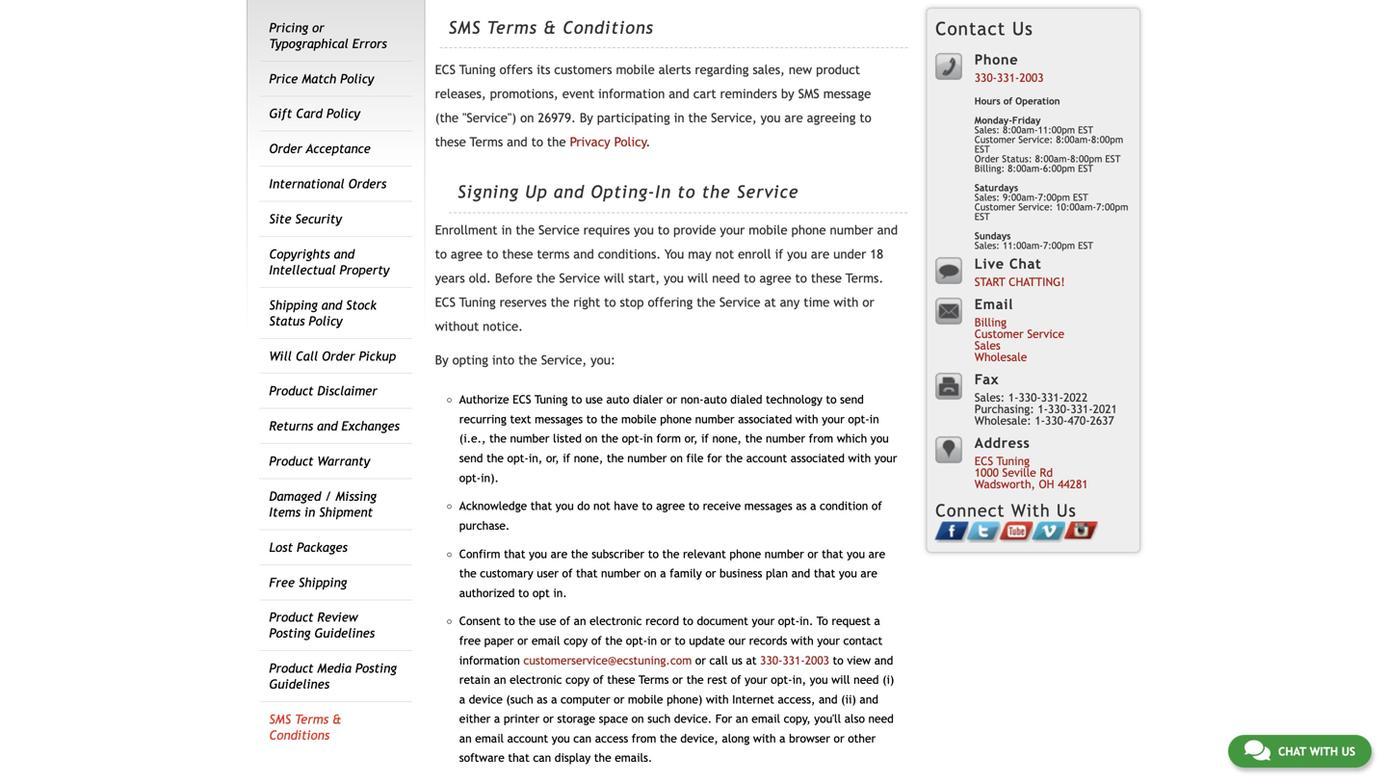 Task type: describe. For each thing, give the bounding box(es) containing it.
rd
[[1040, 466, 1053, 479]]

the down the up
[[516, 223, 535, 238]]

information inside consent to the use of an electronic record to document your opt-in. to request a free paper or                     email copy of the opt-in or to update our records with your contact information
[[459, 653, 520, 667]]

the down you:
[[601, 412, 618, 426]]

damaged / missing items in shipment link
[[269, 489, 377, 520]]

paper
[[484, 634, 514, 647]]

are inside ecs tuning offers its customers mobile alerts regarding sales, new product releases, promotions,                   event information and cart reminders by sms message (the "service") on 26979. by participating in                   the service, you are agreeing to these terms and to the
[[785, 110, 803, 125]]

participating
[[597, 110, 670, 125]]

free shipping link
[[269, 575, 347, 590]]

the left right
[[551, 295, 570, 310]]

on inside confirm that you are the subscriber to the relevant phone number or that you are the customary                     user of that number on a family or business plan and that you are authorized to opt in.
[[644, 567, 657, 580]]

0 horizontal spatial 330-331-2003 link
[[760, 653, 829, 667]]

the down access at bottom
[[594, 751, 611, 765]]

contact
[[843, 634, 883, 647]]

ecs inside authorize ecs tuning to use auto dialer or non-auto dialed technology to send recurring text                     messages to the mobile phone number associated with your opt-in (i.e., the number listed on the                     opt-in form or, if none, the number from which you send the opt-in, or, if none, the number on                     file for the account associated with your opt-in).
[[513, 393, 531, 406]]

free
[[459, 634, 481, 647]]

an down 'either'
[[459, 732, 472, 745]]

sundays
[[975, 230, 1011, 241]]

price
[[269, 71, 298, 86]]

terms up offers
[[487, 17, 537, 38]]

any
[[780, 295, 800, 310]]

to up customerservice@ecstuning.com or call us at 330-331-2003
[[675, 634, 685, 647]]

view
[[847, 653, 871, 667]]

mobile inside ecs tuning offers its customers mobile alerts regarding sales, new product releases, promotions,                   event information and cart reminders by sms message (the "service") on 26979. by participating in                   the service, you are agreeing to these terms and to the
[[616, 62, 655, 77]]

2 vertical spatial sms
[[269, 712, 291, 727]]

policy down the errors
[[340, 71, 374, 86]]

display
[[555, 751, 591, 765]]

330- inside phone 330-331-2003
[[975, 71, 997, 84]]

purchase.
[[459, 519, 510, 532]]

in inside ecs tuning offers its customers mobile alerts regarding sales, new product releases, promotions,                   event information and cart reminders by sms message (the "service") on 26979. by participating in                   the service, you are agreeing to these terms and to the
[[674, 110, 685, 125]]

customerservice@ecstuning.com or call us at 330-331-2003
[[523, 653, 829, 667]]

operation
[[1015, 95, 1060, 106]]

9:00am-
[[1003, 192, 1038, 203]]

record
[[646, 614, 679, 628]]

messages inside authorize ecs tuning to use auto dialer or non-auto dialed technology to send recurring text                     messages to the mobile phone number associated with your opt-in (i.e., the number listed on the                     opt-in form or, if none, the number from which you send the opt-in, or, if none, the number on                     file for the account associated with your opt-in).
[[535, 412, 583, 426]]

phone)
[[667, 692, 703, 706]]

damaged / missing items in shipment
[[269, 489, 377, 520]]

1 vertical spatial chat
[[1278, 745, 1306, 758]]

"service")
[[462, 110, 516, 125]]

330- left 2637 on the bottom right
[[1048, 402, 1071, 416]]

a down copy,
[[780, 732, 786, 745]]

0 vertical spatial associated
[[738, 412, 792, 426]]

18
[[870, 247, 883, 262]]

or down customerservice@ecstuning.com or call us at 330-331-2003
[[672, 673, 683, 686]]

to right record on the left
[[683, 614, 693, 628]]

exchanges
[[342, 419, 400, 434]]

us for connect
[[1057, 500, 1077, 521]]

media
[[317, 661, 352, 676]]

0 horizontal spatial none,
[[574, 451, 603, 465]]

terms.
[[846, 271, 884, 286]]

you
[[665, 247, 684, 262]]

1 horizontal spatial send
[[840, 393, 864, 406]]

ecs inside the enrollment in the service requires you to provide your mobile phone number and to agree to these                   terms and conditions. you may not enroll if you are under 18 years old. before the service will                   start, you will need to agree to these terms. ecs tuning reserves the right to stop offering the                   service at any time with or without notice.
[[435, 295, 456, 310]]

the down confirm
[[459, 567, 477, 580]]

warranty
[[317, 454, 370, 469]]

opt- up acknowledge
[[459, 471, 481, 484]]

not inside "acknowledge that you do not have to agree to receive messages as a condition of purchase."
[[593, 499, 611, 513]]

1 vertical spatial or,
[[546, 451, 559, 465]]

in inside the enrollment in the service requires you to provide your mobile phone number and to agree to these                   terms and conditions. you may not enroll if you are under 18 years old. before the service will                   start, you will need to agree to these terms. ecs tuning reserves the right to stop offering the                   service at any time with or without notice.
[[501, 223, 512, 238]]

will call order pickup link
[[269, 349, 396, 363]]

you down you
[[664, 271, 684, 286]]

lost
[[269, 540, 293, 555]]

the down such
[[660, 732, 677, 745]]

intellectual
[[269, 262, 336, 277]]

tuning inside address ecs tuning 1000 seville rd wadsworth, oh 44281
[[997, 454, 1030, 468]]

number up the plan
[[765, 547, 804, 560]]

without
[[435, 319, 479, 334]]

copy inside to view and retain an electronic copy of these terms or the rest of your opt-in, you will need                     (i) a device (such as a computer or mobile phone) with internet access, and                     (ii) and either a printer or storage space on such device.                     for an email copy, you'll also need an email account you can access from the device,                     along with a browser or other software that can display the emails.
[[566, 673, 590, 686]]

policy right card at the top
[[326, 106, 360, 121]]

and up 'you'll'
[[819, 692, 838, 706]]

agree inside "acknowledge that you do not have to agree to receive messages as a condition of purchase."
[[656, 499, 685, 513]]

the left subscriber
[[571, 547, 588, 560]]

to left 'opt'
[[518, 586, 529, 600]]

1 horizontal spatial conditions
[[563, 17, 654, 38]]

and down "service")
[[507, 134, 528, 149]]

enrollment in the service requires you to provide your mobile phone number and to agree to these                   terms and conditions. you may not enroll if you are under 18 years old. before the service will                   start, you will need to agree to these terms. ecs tuning reserves the right to stop offering the                   service at any time with or without notice.
[[435, 223, 898, 334]]

typographical
[[269, 36, 349, 51]]

that inside to view and retain an electronic copy of these terms or the rest of your opt-in, you will need                     (i) a device (such as a computer or mobile phone) with internet access, and                     (ii) and either a printer or storage space on such device.                     for an email copy, you'll also need an email account you can access from the device,                     along with a browser or other software that can display the emails.
[[508, 751, 530, 765]]

that down subscriber
[[576, 567, 598, 580]]

1 vertical spatial sms terms & conditions
[[269, 712, 341, 743]]

conditions.
[[598, 247, 661, 262]]

which
[[837, 432, 867, 445]]

service up right
[[559, 271, 600, 286]]

you inside authorize ecs tuning to use auto dialer or non-auto dialed technology to send recurring text                     messages to the mobile phone number associated with your opt-in (i.e., the number listed on the                     opt-in form or, if none, the number from which you send the opt-in, or, if none, the number on                     file for the account associated with your opt-in).
[[871, 432, 889, 445]]

product disclaimer link
[[269, 384, 377, 399]]

on inside to view and retain an electronic copy of these terms or the rest of your opt-in, you will need                     (i) a device (such as a computer or mobile phone) with internet access, and                     (ii) and either a printer or storage space on such device.                     for an email copy, you'll also need an email account you can access from the device,                     along with a browser or other software that can display the emails.
[[632, 712, 644, 725]]

comments image
[[1245, 739, 1271, 762]]

number down subscriber
[[601, 567, 641, 580]]

330- down the records
[[760, 653, 783, 667]]

account inside to view and retain an electronic copy of these terms or the rest of your opt-in, you will need                     (i) a device (such as a computer or mobile phone) with internet access, and                     (ii) and either a printer or storage space on such device.                     for an email copy, you'll also need an email account you can access from the device,                     along with a browser or other software that can display the emails.
[[507, 732, 548, 745]]

the down 'opt'
[[518, 614, 536, 628]]

will call order pickup
[[269, 349, 396, 363]]

these up time
[[811, 271, 842, 286]]

into
[[492, 353, 515, 368]]

order inside hours of operation monday-friday sales: 8:00am-11:00pm est customer service: 8:00am-8:00pm est order status: 8:00am-8:00pm est billing: 8:00am-6:00pm est saturdays sales: 9:00am-7:00pm est customer service: 10:00am-7:00pm est sundays sales: 11:00am-7:00pm est
[[975, 153, 999, 164]]

sms inside ecs tuning offers its customers mobile alerts regarding sales, new product releases, promotions,                   event information and cart reminders by sms message (the "service") on 26979. by participating in                   the service, you are agreeing to these terms and to the
[[798, 86, 820, 101]]

your inside to view and retain an electronic copy of these terms or the rest of your opt-in, you will need                     (i) a device (such as a computer or mobile phone) with internet access, and                     (ii) and either a printer or storage space on such device.                     for an email copy, you'll also need an email account you can access from the device,                     along with a browser or other software that can display the emails.
[[745, 673, 767, 686]]

you up conditions.
[[634, 223, 654, 238]]

or down the relevant
[[705, 567, 716, 580]]

or right printer
[[543, 712, 554, 725]]

with inside consent to the use of an electronic record to document your opt-in. to request a free paper or                     email copy of the opt-in or to update our records with your contact information
[[791, 634, 814, 647]]

friday
[[1012, 115, 1041, 126]]

0 horizontal spatial send
[[459, 451, 483, 465]]

status
[[269, 313, 305, 328]]

1 vertical spatial shipping
[[299, 575, 347, 590]]

billing
[[975, 315, 1007, 329]]

1 vertical spatial 8:00pm
[[1070, 153, 1102, 164]]

in, inside authorize ecs tuning to use auto dialer or non-auto dialed technology to send recurring text                     messages to the mobile phone number associated with your opt-in (i.e., the number listed on the                     opt-in form or, if none, the number from which you send the opt-in, or, if none, the number on                     file for the account associated with your opt-in).
[[529, 451, 543, 465]]

relevant
[[683, 547, 726, 560]]

lost packages
[[269, 540, 348, 555]]

guidelines for review
[[314, 626, 375, 641]]

or up space
[[614, 692, 624, 706]]

1000
[[975, 466, 999, 479]]

you inside ecs tuning offers its customers mobile alerts regarding sales, new product releases, promotions,                   event information and cart reminders by sms message (the "service") on 26979. by participating in                   the service, you are agreeing to these terms and to the
[[761, 110, 781, 125]]

with down "technology"
[[796, 412, 818, 426]]

mobile inside authorize ecs tuning to use auto dialer or non-auto dialed technology to send recurring text                     messages to the mobile phone number associated with your opt-in (i.e., the number listed on the                     opt-in form or, if none, the number from which you send the opt-in, or, if none, the number on                     file for the account associated with your opt-in).
[[621, 412, 657, 426]]

1 vertical spatial can
[[533, 751, 551, 765]]

and inside confirm that you are the subscriber to the relevant phone number or that you are the customary                     user of that number on a family or business plan and that you are authorized to opt in.
[[792, 567, 810, 580]]

an up the device at bottom
[[494, 673, 506, 686]]

pricing
[[269, 20, 308, 35]]

wholesale link
[[975, 350, 1027, 364]]

on right listed
[[585, 432, 598, 445]]

7:00pm down the "6:00pm" at right top
[[1038, 192, 1070, 203]]

0 vertical spatial &
[[543, 17, 557, 38]]

with down 'rest'
[[706, 692, 729, 706]]

from inside to view and retain an electronic copy of these terms or the rest of your opt-in, you will need                     (i) a device (such as a computer or mobile phone) with internet access, and                     (ii) and either a printer or storage space on such device.                     for an email copy, you'll also need an email account you can access from the device,                     along with a browser or other software that can display the emails.
[[632, 732, 656, 745]]

the down 26979.
[[547, 134, 566, 149]]

status:
[[1002, 153, 1032, 164]]

number down "technology"
[[766, 432, 805, 445]]

product review posting guidelines
[[269, 610, 375, 641]]

you up user
[[529, 547, 547, 560]]

to
[[817, 614, 828, 628]]

confirm that you are the subscriber to the relevant phone number or that you are the customary                     user of that number on a family or business plan and that you are authorized to opt in.
[[459, 547, 885, 600]]

1 horizontal spatial or,
[[685, 432, 698, 445]]

to left receive
[[689, 499, 699, 513]]

tuning inside the enrollment in the service requires you to provide your mobile phone number and to agree to these                   terms and conditions. you may not enroll if you are under 18 years old. before the service will                   start, you will need to agree to these terms. ecs tuning reserves the right to stop offering the                   service at any time with or without notice.
[[459, 295, 496, 310]]

technology
[[766, 393, 822, 406]]

items
[[269, 505, 301, 520]]

0 horizontal spatial will
[[604, 271, 625, 286]]

1 vertical spatial by
[[435, 353, 449, 368]]

receive
[[703, 499, 741, 513]]

or inside authorize ecs tuning to use auto dialer or non-auto dialed technology to send recurring text                     messages to the mobile phone number associated with your opt-in (i.e., the number listed on the                     opt-in form or, if none, the number from which you send the opt-in, or, if none, the number on                     file for the account associated with your opt-in).
[[667, 393, 677, 406]]

privacy policy .
[[570, 134, 651, 149]]

the down recurring in the left bottom of the page
[[489, 432, 507, 445]]

2021
[[1093, 402, 1117, 416]]

service, inside ecs tuning offers its customers mobile alerts regarding sales, new product releases, promotions,                   event information and cart reminders by sms message (the "service") on 26979. by participating in                   the service, you are agreeing to these terms and to the
[[711, 110, 757, 125]]

2 sales: from the top
[[975, 192, 1000, 203]]

international
[[269, 176, 344, 191]]

to up listed
[[571, 393, 582, 406]]

authorized
[[459, 586, 515, 600]]

tuning inside authorize ecs tuning to use auto dialer or non-auto dialed technology to send recurring text                     messages to the mobile phone number associated with your opt-in (i.e., the number listed on the                     opt-in form or, if none, the number from which you send the opt-in, or, if none, the number on                     file for the account associated with your opt-in).
[[535, 393, 568, 406]]

regarding
[[695, 62, 749, 77]]

2 customer from the top
[[975, 201, 1016, 212]]

1 service: from the top
[[1018, 134, 1053, 145]]

for
[[716, 712, 732, 725]]

chatting!
[[1009, 275, 1065, 288]]

1 vertical spatial agree
[[760, 271, 791, 286]]

account inside authorize ecs tuning to use auto dialer or non-auto dialed technology to send recurring text                     messages to the mobile phone number associated with your opt-in (i.e., the number listed on the                     opt-in form or, if none, the number from which you send the opt-in, or, if none, the number on                     file for the account associated with your opt-in).
[[746, 451, 787, 465]]

11:00pm
[[1038, 124, 1075, 135]]

1 vertical spatial associated
[[791, 451, 845, 465]]

opt- down "text"
[[507, 451, 529, 465]]

that down condition
[[822, 547, 843, 560]]

to up years on the top
[[435, 247, 447, 262]]

email inside consent to the use of an electronic record to document your opt-in. to request a free paper or                     email copy of the opt-in or to update our records with your contact information
[[532, 634, 560, 647]]

opt- down record on the left
[[626, 634, 647, 647]]

or down 'you'll'
[[834, 732, 844, 745]]

number inside the enrollment in the service requires you to provide your mobile phone number and to agree to these                   terms and conditions. you may not enroll if you are under 18 years old. before the service will                   start, you will need to agree to these terms. ecs tuning reserves the right to stop offering the                   service at any time with or without notice.
[[830, 223, 873, 238]]

the left 'rest'
[[687, 673, 704, 686]]

or left call
[[695, 653, 706, 667]]

number down "text"
[[510, 432, 550, 445]]

us
[[732, 653, 743, 667]]

have
[[614, 499, 638, 513]]

product warranty
[[269, 454, 370, 469]]

0 horizontal spatial &
[[332, 712, 341, 727]]

listed
[[553, 432, 582, 445]]

may
[[688, 247, 712, 262]]

the up provide
[[702, 182, 731, 202]]

event
[[562, 86, 594, 101]]

contact us
[[936, 18, 1033, 39]]

ecs inside ecs tuning offers its customers mobile alerts regarding sales, new product releases, promotions,                   event information and cart reminders by sms message (the "service") on 26979. by participating in                   the service, you are agreeing to these terms and to the
[[435, 62, 456, 77]]

0 horizontal spatial agree
[[451, 247, 483, 262]]

to down message
[[860, 110, 871, 125]]

acknowledge that you do not have to agree to receive messages as a condition of purchase.
[[459, 499, 882, 532]]

notice.
[[483, 319, 523, 334]]

service up terms
[[539, 223, 580, 238]]

mobile inside the enrollment in the service requires you to provide your mobile phone number and to agree to these                   terms and conditions. you may not enroll if you are under 18 years old. before the service will                   start, you will need to agree to these terms. ecs tuning reserves the right to stop offering the                   service at any time with or without notice.
[[749, 223, 788, 238]]

you down condition
[[847, 547, 865, 560]]

opt- up which
[[848, 412, 870, 426]]

and right (ii) at the right of the page
[[860, 692, 879, 706]]

product for product review posting guidelines
[[269, 610, 314, 625]]

0 horizontal spatial email
[[475, 732, 504, 745]]

to right have
[[642, 499, 653, 513]]

in inside damaged / missing items in shipment
[[304, 505, 315, 520]]

2 horizontal spatial email
[[752, 712, 780, 725]]

0 vertical spatial 330-331-2003 link
[[975, 71, 1044, 84]]

other
[[848, 732, 876, 745]]

330- down 2022 in the right of the page
[[1045, 414, 1068, 427]]

8:00am- up 9:00am-
[[1008, 163, 1043, 174]]

these inside to view and retain an electronic copy of these terms or the rest of your opt-in, you will need                     (i) a device (such as a computer or mobile phone) with internet access, and                     (ii) and either a printer or storage space on such device.                     for an email copy, you'll also need an email account you can access from the device,                     along with a browser or other software that can display the emails.
[[607, 673, 635, 686]]

as inside to view and retain an electronic copy of these terms or the rest of your opt-in, you will need                     (i) a device (such as a computer or mobile phone) with internet access, and                     (ii) and either a printer or storage space on such device.                     for an email copy, you'll also need an email account you can access from the device,                     along with a browser or other software that can display the emails.
[[537, 692, 548, 706]]

the right offering
[[697, 295, 716, 310]]

privacy
[[570, 134, 610, 149]]

a inside consent to the use of an electronic record to document your opt-in. to request a free paper or                     email copy of the opt-in or to update our records with your contact information
[[874, 614, 880, 628]]

requires
[[583, 223, 630, 238]]

and down "alerts"
[[669, 86, 690, 101]]

1 horizontal spatial if
[[701, 432, 709, 445]]

2 service: from the top
[[1018, 201, 1053, 212]]

service inside email billing customer service sales wholesale
[[1027, 327, 1065, 340]]

that up customary
[[504, 547, 525, 560]]

consent to the use of an electronic record to document your opt-in. to request a free paper or                     email copy of the opt-in or to update our records with your contact information
[[459, 614, 883, 667]]

device,
[[680, 732, 718, 745]]

computer
[[561, 692, 610, 706]]

with right comments icon
[[1310, 745, 1338, 758]]

1 vertical spatial need
[[854, 673, 879, 686]]

email billing customer service sales wholesale
[[975, 296, 1065, 364]]

orders
[[348, 176, 387, 191]]

(ii)
[[841, 692, 856, 706]]

0 horizontal spatial at
[[746, 653, 757, 667]]

you up access,
[[810, 673, 828, 686]]

7:00pm down 10:00am- on the right top of page
[[1043, 240, 1075, 251]]

an right the for
[[736, 712, 748, 725]]

call
[[709, 653, 728, 667]]

policy down the participating at left
[[614, 134, 647, 149]]

rest
[[707, 673, 727, 686]]

to left 'stop'
[[604, 295, 616, 310]]

customary
[[480, 567, 533, 580]]

space
[[599, 712, 628, 725]]

and down product disclaimer
[[317, 419, 338, 434]]

terms inside sms terms & conditions
[[295, 712, 329, 727]]

its
[[537, 62, 551, 77]]

the down terms
[[536, 271, 555, 286]]

1- left 2022 in the right of the page
[[1038, 402, 1048, 416]]

and up (i)
[[874, 653, 893, 667]]

1- right wholesale:
[[1035, 414, 1045, 427]]

stock
[[346, 298, 377, 312]]

0 horizontal spatial 2003
[[805, 653, 829, 667]]

8:00am- up status:
[[1003, 124, 1038, 135]]

device.
[[674, 712, 712, 725]]

oh
[[1039, 477, 1054, 491]]

in, inside to view and retain an electronic copy of these terms or the rest of your opt-in, you will need                     (i) a device (such as a computer or mobile phone) with internet access, and                     (ii) and either a printer or storage space on such device.                     for an email copy, you'll also need an email account you can access from the device,                     along with a browser or other software that can display the emails.
[[792, 673, 806, 686]]

2003 inside phone 330-331-2003
[[1020, 71, 1044, 84]]

0 vertical spatial 8:00pm
[[1091, 134, 1123, 145]]

the right into
[[518, 353, 537, 368]]

number down non-
[[695, 412, 735, 426]]



Task type: locate. For each thing, give the bounding box(es) containing it.
electronic up customerservice@ecstuning.com "link"
[[590, 614, 642, 628]]

policy
[[340, 71, 374, 86], [326, 106, 360, 121], [614, 134, 647, 149], [309, 313, 342, 328]]

product up returns
[[269, 384, 314, 399]]

our
[[729, 634, 746, 647]]

disclaimer
[[317, 384, 377, 399]]

1 horizontal spatial in.
[[800, 614, 813, 628]]

terms
[[487, 17, 537, 38], [470, 134, 503, 149], [639, 673, 669, 686], [295, 712, 329, 727]]

phone inside confirm that you are the subscriber to the relevant phone number or that you are the customary                     user of that number on a family or business plan and that you are authorized to opt in.
[[730, 547, 761, 560]]

an inside consent to the use of an electronic record to document your opt-in. to request a free paper or                     email copy of the opt-in or to update our records with your contact information
[[574, 614, 586, 628]]

none, up for
[[712, 432, 742, 445]]

from inside authorize ecs tuning to use auto dialer or non-auto dialed technology to send recurring text                     messages to the mobile phone number associated with your opt-in (i.e., the number listed on the                     opt-in form or, if none, the number from which you send the opt-in, or, if none, the number on                     file for the account associated with your opt-in).
[[809, 432, 833, 445]]

2 product from the top
[[269, 454, 314, 469]]

8:00am- down 11:00pm
[[1035, 153, 1070, 164]]

us right comments icon
[[1342, 745, 1355, 758]]

and left "stock" on the top of page
[[321, 298, 342, 312]]

0 vertical spatial sms
[[449, 17, 481, 38]]

service down the chatting!
[[1027, 327, 1065, 340]]

posting down free
[[269, 626, 311, 641]]

sms right by
[[798, 86, 820, 101]]

0 vertical spatial electronic
[[590, 614, 642, 628]]

26979.
[[538, 110, 576, 125]]

and inside "copyrights and intellectual property"
[[334, 247, 355, 261]]

guidelines down review
[[314, 626, 375, 641]]

1 horizontal spatial service,
[[711, 110, 757, 125]]

gift card policy
[[269, 106, 360, 121]]

you up the "request"
[[839, 567, 857, 580]]

at inside the enrollment in the service requires you to provide your mobile phone number and to agree to these                   terms and conditions. you may not enroll if you are under 18 years old. before the service will                   start, you will need to agree to these terms. ecs tuning reserves the right to stop offering the                   service at any time with or without notice.
[[764, 295, 776, 310]]

4 product from the top
[[269, 661, 314, 676]]

chat inside live chat start chatting!
[[1009, 256, 1042, 272]]

1 horizontal spatial in,
[[792, 673, 806, 686]]

1 vertical spatial customer
[[975, 201, 1016, 212]]

if right enroll
[[775, 247, 783, 262]]

in. inside confirm that you are the subscriber to the relevant phone number or that you are the customary                     user of that number on a family or business plan and that you are authorized to opt in.
[[553, 586, 567, 600]]

that right the plan
[[814, 567, 835, 580]]

releases,
[[435, 86, 486, 101]]

agree right have
[[656, 499, 685, 513]]

1 horizontal spatial not
[[715, 247, 734, 262]]

1- up wholesale:
[[1008, 390, 1019, 404]]

0 horizontal spatial by
[[435, 353, 449, 368]]

user
[[537, 567, 559, 580]]

0 horizontal spatial or,
[[546, 451, 559, 465]]

0 vertical spatial as
[[796, 499, 807, 513]]

to up any
[[795, 271, 807, 286]]

1 horizontal spatial use
[[586, 393, 603, 406]]

right
[[573, 295, 600, 310]]

as right "(such"
[[537, 692, 548, 706]]

phone inside the enrollment in the service requires you to provide your mobile phone number and to agree to these                   terms and conditions. you may not enroll if you are under 18 years old. before the service will                   start, you will need to agree to these terms. ecs tuning reserves the right to stop offering the                   service at any time with or without notice.
[[791, 223, 826, 238]]

1 horizontal spatial auto
[[704, 393, 727, 406]]

contact
[[936, 18, 1006, 39]]

1 horizontal spatial by
[[580, 110, 593, 125]]

auto left dialed
[[704, 393, 727, 406]]

1 vertical spatial at
[[746, 653, 757, 667]]

(such
[[506, 692, 533, 706]]

1 horizontal spatial phone
[[730, 547, 761, 560]]

1 vertical spatial copy
[[566, 673, 590, 686]]

you'll
[[814, 712, 841, 725]]

2 horizontal spatial agree
[[760, 271, 791, 286]]

alerts
[[659, 62, 691, 77]]

review
[[317, 610, 358, 625]]

0 horizontal spatial use
[[539, 614, 556, 628]]

0 horizontal spatial phone
[[660, 412, 692, 426]]

by inside ecs tuning offers its customers mobile alerts regarding sales, new product releases, promotions,                   event information and cart reminders by sms message (the "service") on 26979. by participating in                   the service, you are agreeing to these terms and to the
[[580, 110, 593, 125]]

in
[[674, 110, 685, 125], [501, 223, 512, 238], [870, 412, 879, 426], [643, 432, 653, 445], [304, 505, 315, 520], [647, 634, 657, 647]]

1 vertical spatial email
[[752, 712, 780, 725]]

business
[[720, 567, 762, 580]]

agree up any
[[760, 271, 791, 286]]

emails.
[[615, 751, 652, 765]]

up
[[525, 182, 548, 202]]

opt- left form
[[622, 432, 643, 445]]

to
[[860, 110, 871, 125], [531, 134, 543, 149], [677, 182, 696, 202], [658, 223, 670, 238], [435, 247, 447, 262], [486, 247, 498, 262], [744, 271, 756, 286], [795, 271, 807, 286], [604, 295, 616, 310], [571, 393, 582, 406], [826, 393, 837, 406], [586, 412, 597, 426], [642, 499, 653, 513], [689, 499, 699, 513], [648, 547, 659, 560], [518, 586, 529, 600], [504, 614, 515, 628], [683, 614, 693, 628], [675, 634, 685, 647], [833, 653, 844, 667]]

0 horizontal spatial us
[[1012, 18, 1033, 39]]

a down "retain"
[[459, 692, 465, 706]]

2 horizontal spatial if
[[775, 247, 783, 262]]

by up "privacy"
[[580, 110, 593, 125]]

plan
[[766, 567, 788, 580]]

0 vertical spatial can
[[573, 732, 592, 745]]

of right 'rest'
[[731, 673, 741, 686]]

promotions,
[[490, 86, 559, 101]]

shipping down 'packages'
[[299, 575, 347, 590]]

if
[[775, 247, 783, 262], [701, 432, 709, 445], [563, 451, 570, 465]]

1 vertical spatial conditions
[[269, 728, 330, 743]]

number
[[830, 223, 873, 238], [695, 412, 735, 426], [510, 432, 550, 445], [766, 432, 805, 445], [627, 451, 667, 465], [765, 547, 804, 560], [601, 567, 641, 580]]

messages inside "acknowledge that you do not have to agree to receive messages as a condition of purchase."
[[744, 499, 793, 513]]

customer
[[975, 134, 1016, 145], [975, 201, 1016, 212], [975, 327, 1024, 340]]

an
[[574, 614, 586, 628], [494, 673, 506, 686], [736, 712, 748, 725], [459, 732, 472, 745]]

conditions
[[563, 17, 654, 38], [269, 728, 330, 743]]

0 vertical spatial from
[[809, 432, 833, 445]]

1 vertical spatial 330-331-2003 link
[[760, 653, 829, 667]]

in. inside consent to the use of an electronic record to document your opt-in. to request a free paper or                     email copy of the opt-in or to update our records with your contact information
[[800, 614, 813, 628]]

terms
[[537, 247, 570, 262]]

free
[[269, 575, 295, 590]]

1 horizontal spatial 2003
[[1020, 71, 1044, 84]]

1 vertical spatial sms
[[798, 86, 820, 101]]

product for product media posting guidelines
[[269, 661, 314, 676]]

number down form
[[627, 451, 667, 465]]

0 vertical spatial agree
[[451, 247, 483, 262]]

2637
[[1090, 414, 1114, 427]]

8:00am- up the "6:00pm" at right top
[[1056, 134, 1091, 145]]

0 vertical spatial chat
[[1009, 256, 1042, 272]]

1 horizontal spatial chat
[[1278, 745, 1306, 758]]

3 sales: from the top
[[975, 240, 1000, 251]]

us for chat
[[1342, 745, 1355, 758]]

terms inside ecs tuning offers its customers mobile alerts regarding sales, new product releases, promotions,                   event information and cart reminders by sms message (the "service") on 26979. by participating in                   the service, you are agreeing to these terms and to the
[[470, 134, 503, 149]]

2 horizontal spatial phone
[[791, 223, 826, 238]]

need inside the enrollment in the service requires you to provide your mobile phone number and to agree to these                   terms and conditions. you may not enroll if you are under 18 years old. before the service will                   start, you will need to agree to these terms. ecs tuning reserves the right to stop offering the                   service at any time with or without notice.
[[712, 271, 740, 286]]

need down enroll
[[712, 271, 740, 286]]

copy up customerservice@ecstuning.com "link"
[[564, 634, 588, 647]]

these inside ecs tuning offers its customers mobile alerts regarding sales, new product releases, promotions,                   event information and cart reminders by sms message (the "service") on 26979. by participating in                   the service, you are agreeing to these terms and to the
[[435, 134, 466, 149]]

information inside ecs tuning offers its customers mobile alerts regarding sales, new product releases, promotions,                   event information and cart reminders by sms message (the "service") on 26979. by participating in                   the service, you are agreeing to these terms and to the
[[598, 86, 665, 101]]

1 auto from the left
[[606, 393, 630, 406]]

can down storage
[[573, 732, 592, 745]]

or
[[312, 20, 324, 35], [863, 295, 874, 310], [667, 393, 677, 406], [808, 547, 818, 560], [705, 567, 716, 580], [517, 634, 528, 647], [661, 634, 671, 647], [695, 653, 706, 667], [672, 673, 683, 686], [614, 692, 624, 706], [543, 712, 554, 725], [834, 732, 844, 745]]

that right the software
[[508, 751, 530, 765]]

1 horizontal spatial none,
[[712, 432, 742, 445]]

guidelines down media
[[269, 677, 330, 692]]

1 vertical spatial not
[[593, 499, 611, 513]]

product disclaimer
[[269, 384, 377, 399]]

records
[[749, 634, 787, 647]]

provide
[[673, 223, 716, 238]]

3 product from the top
[[269, 610, 314, 625]]

0 vertical spatial sms terms & conditions
[[449, 17, 654, 38]]

to right "technology"
[[826, 393, 837, 406]]

est
[[1078, 124, 1093, 135], [975, 143, 990, 155], [1105, 153, 1121, 164], [1078, 163, 1093, 174], [1073, 192, 1088, 203], [975, 211, 990, 222], [1078, 240, 1093, 251]]

order
[[269, 141, 302, 156], [975, 153, 999, 164], [322, 349, 355, 363]]

0 vertical spatial customer
[[975, 134, 1016, 145]]

on left family
[[644, 567, 657, 580]]

and right the plan
[[792, 567, 810, 580]]

if up for
[[701, 432, 709, 445]]

you inside "acknowledge that you do not have to agree to receive messages as a condition of purchase."
[[556, 499, 574, 513]]

site security
[[269, 211, 342, 226]]

product inside product review posting guidelines
[[269, 610, 314, 625]]

access,
[[778, 692, 815, 706]]

1 vertical spatial from
[[632, 732, 656, 745]]

for
[[707, 451, 722, 465]]

and right the up
[[554, 182, 585, 202]]

phone inside authorize ecs tuning to use auto dialer or non-auto dialed technology to send recurring text                     messages to the mobile phone number associated with your opt-in (i.e., the number listed on the                     opt-in form or, if none, the number from which you send the opt-in, or, if none, the number on                     file for the account associated with your opt-in).
[[660, 412, 692, 426]]

0 horizontal spatial can
[[533, 751, 551, 765]]

by left opting
[[435, 353, 449, 368]]

a inside confirm that you are the subscriber to the relevant phone number or that you are the customary                     user of that number on a family or business plan and that you are authorized to opt in.
[[660, 567, 666, 580]]

to up paper
[[504, 614, 515, 628]]

if inside the enrollment in the service requires you to provide your mobile phone number and to agree to these                   terms and conditions. you may not enroll if you are under 18 years old. before the service will                   start, you will need to agree to these terms. ecs tuning reserves the right to stop offering the                   service at any time with or without notice.
[[775, 247, 783, 262]]

1 sales: from the top
[[975, 124, 1000, 135]]

you left do
[[556, 499, 574, 513]]

1 horizontal spatial agree
[[656, 499, 685, 513]]

to view and retain an electronic copy of these terms or the rest of your opt-in, you will need                     (i) a device (such as a computer or mobile phone) with internet access, and                     (ii) and either a printer or storage space on such device.                     for an email copy, you'll also need an email account you can access from the device,                     along with a browser or other software that can display the emails.
[[459, 653, 894, 765]]

connect
[[936, 500, 1005, 521]]

or down record on the left
[[661, 634, 671, 647]]

confirm
[[459, 547, 500, 560]]

use inside consent to the use of an electronic record to document your opt-in. to request a free paper or                     email copy of the opt-in or to update our records with your contact information
[[539, 614, 556, 628]]

2 auto from the left
[[704, 393, 727, 406]]

damaged
[[269, 489, 321, 504]]

1 horizontal spatial will
[[688, 271, 708, 286]]

the up customerservice@ecstuning.com "link"
[[605, 634, 622, 647]]

opt- up access,
[[771, 673, 792, 686]]

product inside product media posting guidelines
[[269, 661, 314, 676]]

1 customer from the top
[[975, 134, 1016, 145]]

&
[[543, 17, 557, 38], [332, 712, 341, 727]]

agree
[[451, 247, 483, 262], [760, 271, 791, 286], [656, 499, 685, 513]]

missing
[[335, 489, 377, 504]]

you:
[[591, 353, 615, 368]]

1 vertical spatial phone
[[660, 412, 692, 426]]

as
[[796, 499, 807, 513], [537, 692, 548, 706]]

shipping
[[269, 298, 318, 312], [299, 575, 347, 590]]

shipping inside shipping and stock status policy
[[269, 298, 318, 312]]

opt- inside to view and retain an electronic copy of these terms or the rest of your opt-in, you will need                     (i) a device (such as a computer or mobile phone) with internet access, and                     (ii) and either a printer or storage space on such device.                     for an email copy, you'll also need an email account you can access from the device,                     along with a browser or other software that can display the emails.
[[771, 673, 792, 686]]

with inside the enrollment in the service requires you to provide your mobile phone number and to agree to these                   terms and conditions. you may not enroll if you are under 18 years old. before the service will                   start, you will need to agree to these terms. ecs tuning reserves the right to stop offering the                   service at any time with or without notice.
[[834, 295, 859, 310]]

a right 'either'
[[494, 712, 500, 725]]

as inside "acknowledge that you do not have to agree to receive messages as a condition of purchase."
[[796, 499, 807, 513]]

product review posting guidelines link
[[269, 610, 375, 641]]

1 vertical spatial use
[[539, 614, 556, 628]]

1 vertical spatial if
[[701, 432, 709, 445]]

the up in).
[[487, 451, 504, 465]]

guidelines inside product review posting guidelines
[[314, 626, 375, 641]]

0 vertical spatial service,
[[711, 110, 757, 125]]

6:00pm
[[1043, 163, 1075, 174]]

service:
[[1018, 134, 1053, 145], [1018, 201, 1053, 212]]

account down printer
[[507, 732, 548, 745]]

send
[[840, 393, 864, 406], [459, 451, 483, 465]]

order acceptance
[[269, 141, 371, 156]]

product media posting guidelines link
[[269, 661, 397, 692]]

use down 'opt'
[[539, 614, 556, 628]]

conditions down product media posting guidelines link
[[269, 728, 330, 743]]

1 vertical spatial information
[[459, 653, 520, 667]]

or, down listed
[[546, 451, 559, 465]]

and right terms
[[573, 247, 594, 262]]

monday-
[[975, 115, 1012, 126]]

the right listed
[[601, 432, 618, 445]]

will inside to view and retain an electronic copy of these terms or the rest of your opt-in, you will need                     (i) a device (such as a computer or mobile phone) with internet access, and                     (ii) and either a printer or storage space on such device.                     for an email copy, you'll also need an email account you can access from the device,                     along with a browser or other software that can display the emails.
[[831, 673, 850, 686]]

330- up wholesale:
[[1019, 390, 1041, 404]]

to right subscriber
[[648, 547, 659, 560]]

0 horizontal spatial if
[[563, 451, 570, 465]]

by
[[781, 86, 794, 101]]

new
[[789, 62, 812, 77]]

not inside the enrollment in the service requires you to provide your mobile phone number and to agree to these                   terms and conditions. you may not enroll if you are under 18 years old. before the service will                   start, you will need to agree to these terms. ecs tuning reserves the right to stop offering the                   service at any time with or without notice.
[[715, 247, 734, 262]]

electronic up "(such"
[[510, 673, 562, 686]]

1 horizontal spatial electronic
[[590, 614, 642, 628]]

start,
[[628, 271, 660, 286]]

2 vertical spatial agree
[[656, 499, 685, 513]]

of inside hours of operation monday-friday sales: 8:00am-11:00pm est customer service: 8:00am-8:00pm est order status: 8:00am-8:00pm est billing: 8:00am-6:00pm est saturdays sales: 9:00am-7:00pm est customer service: 10:00am-7:00pm est sundays sales: 11:00am-7:00pm est
[[1004, 95, 1013, 106]]

with down which
[[848, 451, 871, 465]]

auto left dialer
[[606, 393, 630, 406]]

1 horizontal spatial at
[[764, 295, 776, 310]]

0 horizontal spatial from
[[632, 732, 656, 745]]

1 horizontal spatial information
[[598, 86, 665, 101]]

product warranty link
[[269, 454, 370, 469]]

1 horizontal spatial as
[[796, 499, 807, 513]]

acknowledge
[[459, 499, 527, 513]]

guidelines for media
[[269, 677, 330, 692]]

0 horizontal spatial service,
[[541, 353, 587, 368]]

offering
[[648, 295, 693, 310]]

and inside shipping and stock status policy
[[321, 298, 342, 312]]

0 vertical spatial service:
[[1018, 134, 1053, 145]]

1 vertical spatial us
[[1057, 500, 1077, 521]]

in inside consent to the use of an electronic record to document your opt-in. to request a free paper or                     email copy of the opt-in or to update our records with your contact information
[[647, 634, 657, 647]]

you up display on the bottom of page
[[552, 732, 570, 745]]

sales: up live
[[975, 240, 1000, 251]]

and up 18
[[877, 223, 898, 238]]

0 horizontal spatial not
[[593, 499, 611, 513]]

331- inside phone 330-331-2003
[[997, 71, 1020, 84]]

0 horizontal spatial order
[[269, 141, 302, 156]]

before
[[495, 271, 533, 286]]

from
[[809, 432, 833, 445], [632, 732, 656, 745]]

number up under
[[830, 223, 873, 238]]

2 horizontal spatial order
[[975, 153, 999, 164]]

to down 26979.
[[531, 134, 543, 149]]

privacy policy link
[[570, 134, 647, 149]]

start
[[975, 275, 1006, 288]]

opting
[[452, 353, 488, 368]]

ecs inside address ecs tuning 1000 seville rd wadsworth, oh 44281
[[975, 454, 993, 468]]

of inside "acknowledge that you do not have to agree to receive messages as a condition of purchase."
[[872, 499, 882, 513]]

by
[[580, 110, 593, 125], [435, 353, 449, 368]]

a left computer
[[551, 692, 557, 706]]

2022
[[1064, 390, 1088, 404]]

2 vertical spatial need
[[868, 712, 894, 725]]

1 vertical spatial service,
[[541, 353, 587, 368]]

in, up access,
[[792, 673, 806, 686]]

ecs up "text"
[[513, 393, 531, 406]]

the up family
[[662, 547, 680, 560]]

chat right comments icon
[[1278, 745, 1306, 758]]

policy up will call order pickup link
[[309, 313, 342, 328]]

product media posting guidelines
[[269, 661, 397, 692]]

terms inside to view and retain an electronic copy of these terms or the rest of your opt-in, you will need                     (i) a device (such as a computer or mobile phone) with internet access, and                     (ii) and either a printer or storage space on such device.                     for an email copy, you'll also need an email account you can access from the device,                     along with a browser or other software that can display the emails.
[[639, 673, 669, 686]]

0 vertical spatial posting
[[269, 626, 311, 641]]

guidelines
[[314, 626, 375, 641], [269, 677, 330, 692]]

0 vertical spatial not
[[715, 247, 734, 262]]

to inside to view and retain an electronic copy of these terms or the rest of your opt-in, you will need                     (i) a device (such as a computer or mobile phone) with internet access, and                     (ii) and either a printer or storage space on such device.                     for an email copy, you'll also need an email account you can access from the device,                     along with a browser or other software that can display the emails.
[[833, 653, 844, 667]]

/
[[325, 489, 332, 504]]

agree down enrollment
[[451, 247, 483, 262]]

posting inside product media posting guidelines
[[355, 661, 397, 676]]

1 vertical spatial service:
[[1018, 201, 1053, 212]]

copy,
[[784, 712, 811, 725]]

and up property at the left top of page
[[334, 247, 355, 261]]

0 horizontal spatial account
[[507, 732, 548, 745]]

1 horizontal spatial 330-331-2003 link
[[975, 71, 1044, 84]]

acceptance
[[306, 141, 371, 156]]

to right in
[[677, 182, 696, 202]]

1 vertical spatial none,
[[574, 451, 603, 465]]

330-331-2003 link down phone
[[975, 71, 1044, 84]]

gift
[[269, 106, 292, 121]]

customerservice@ecstuning.com
[[523, 653, 692, 667]]

to down you:
[[586, 412, 597, 426]]

posting inside product review posting guidelines
[[269, 626, 311, 641]]

posting for product review posting guidelines
[[269, 626, 311, 641]]

or up typographical
[[312, 20, 324, 35]]

mobile
[[616, 62, 655, 77], [749, 223, 788, 238], [621, 412, 657, 426], [628, 692, 663, 706]]

1 vertical spatial as
[[537, 692, 548, 706]]

sales: inside fax sales: 1-330-331-2022 purchasing: 1-330-331-2021 wholesale: 1-330-470-2637
[[975, 390, 1005, 404]]

order down gift
[[269, 141, 302, 156]]

3 customer from the top
[[975, 327, 1024, 340]]

mobile up such
[[628, 692, 663, 706]]

or inside the enrollment in the service requires you to provide your mobile phone number and to agree to these                   terms and conditions. you may not enroll if you are under 18 years old. before the service will                   start, you will need to agree to these terms. ecs tuning reserves the right to stop offering the                   service at any time with or without notice.
[[863, 295, 874, 310]]

opt- up the records
[[778, 614, 800, 628]]

posting for product media posting guidelines
[[355, 661, 397, 676]]

guidelines inside product media posting guidelines
[[269, 677, 330, 692]]

0 vertical spatial conditions
[[563, 17, 654, 38]]

your inside the enrollment in the service requires you to provide your mobile phone number and to agree to these                   terms and conditions. you may not enroll if you are under 18 years old. before the service will                   start, you will need to agree to these terms. ecs tuning reserves the right to stop offering the                   service at any time with or without notice.
[[720, 223, 745, 238]]

tuning down old.
[[459, 295, 496, 310]]

1 vertical spatial &
[[332, 712, 341, 727]]

terms down customerservice@ecstuning.com or call us at 330-331-2003
[[639, 673, 669, 686]]

of inside confirm that you are the subscriber to the relevant phone number or that you are the customary                     user of that number on a family or business plan and that you are authorized to opt in.
[[562, 567, 573, 580]]

terms down "service")
[[470, 134, 503, 149]]

us inside chat with us link
[[1342, 745, 1355, 758]]

0 horizontal spatial conditions
[[269, 728, 330, 743]]

live
[[975, 256, 1005, 272]]

email down internet
[[752, 712, 780, 725]]

electronic inside to view and retain an electronic copy of these terms or the rest of your opt-in, you will need                     (i) a device (such as a computer or mobile phone) with internet access, and                     (ii) and either a printer or storage space on such device.                     for an email copy, you'll also need an email account you can access from the device,                     along with a browser or other software that can display the emails.
[[510, 673, 562, 686]]

electronic inside consent to the use of an electronic record to document your opt-in. to request a free paper or                     email copy of the opt-in or to update our records with your contact information
[[590, 614, 642, 628]]

to down enroll
[[744, 271, 756, 286]]

2 vertical spatial if
[[563, 451, 570, 465]]

1 vertical spatial 2003
[[805, 653, 829, 667]]

0 vertical spatial at
[[764, 295, 776, 310]]

phone
[[975, 51, 1019, 67]]

product for product warranty
[[269, 454, 314, 469]]

that inside "acknowledge that you do not have to agree to receive messages as a condition of purchase."
[[531, 499, 552, 513]]

1 horizontal spatial order
[[322, 349, 355, 363]]

returns and exchanges link
[[269, 419, 400, 434]]

0 horizontal spatial electronic
[[510, 673, 562, 686]]

sales: down fax
[[975, 390, 1005, 404]]

product for product disclaimer
[[269, 384, 314, 399]]

a inside "acknowledge that you do not have to agree to receive messages as a condition of purchase."
[[810, 499, 816, 513]]

are inside the enrollment in the service requires you to provide your mobile phone number and to agree to these                   terms and conditions. you may not enroll if you are under 18 years old. before the service will                   start, you will need to agree to these terms. ecs tuning reserves the right to stop offering the                   service at any time with or without notice.
[[811, 247, 830, 262]]

1 vertical spatial guidelines
[[269, 677, 330, 692]]

1 vertical spatial in,
[[792, 673, 806, 686]]

mobile inside to view and retain an electronic copy of these terms or the rest of your opt-in, you will need                     (i) a device (such as a computer or mobile phone) with internet access, and                     (ii) and either a printer or storage space on such device.                     for an email copy, you'll also need an email account you can access from the device,                     along with a browser or other software that can display the emails.
[[628, 692, 663, 706]]

cart
[[693, 86, 716, 101]]

use inside authorize ecs tuning to use auto dialer or non-auto dialed technology to send recurring text                     messages to the mobile phone number associated with your opt-in (i.e., the number listed on the                     opt-in form or, if none, the number from which you send the opt-in, or, if none, the number on                     file for the account associated with your opt-in).
[[586, 393, 603, 406]]

on inside ecs tuning offers its customers mobile alerts regarding sales, new product releases, promotions,                   event information and cart reminders by sms message (the "service") on 26979. by participating in                   the service, you are agreeing to these terms and to the
[[520, 110, 534, 125]]

44281
[[1058, 477, 1088, 491]]

customer inside email billing customer service sales wholesale
[[975, 327, 1024, 340]]

8:00pm right 11:00pm
[[1091, 134, 1123, 145]]

0 vertical spatial email
[[532, 634, 560, 647]]

1 product from the top
[[269, 384, 314, 399]]

policy inside shipping and stock status policy
[[309, 313, 342, 328]]

consent
[[459, 614, 501, 628]]

2 vertical spatial phone
[[730, 547, 761, 560]]

0 vertical spatial none,
[[712, 432, 742, 445]]

copy inside consent to the use of an electronic record to document your opt-in. to request a free paper or                     email copy of the opt-in or to update our records with your contact information
[[564, 634, 588, 647]]

service left any
[[719, 295, 761, 310]]

service, left you:
[[541, 353, 587, 368]]

0 horizontal spatial chat
[[1009, 256, 1042, 272]]

tuning inside ecs tuning offers its customers mobile alerts regarding sales, new product releases, promotions,                   event information and cart reminders by sms message (the "service") on 26979. by participating in                   the service, you are agreeing to these terms and to the
[[459, 62, 496, 77]]

phone
[[791, 223, 826, 238], [660, 412, 692, 426], [730, 547, 761, 560]]

0 vertical spatial by
[[580, 110, 593, 125]]

old.
[[469, 271, 491, 286]]

0 vertical spatial shipping
[[269, 298, 318, 312]]

0 vertical spatial or,
[[685, 432, 698, 445]]

4 sales: from the top
[[975, 390, 1005, 404]]

these up before in the top left of the page
[[502, 247, 533, 262]]

wadsworth,
[[975, 477, 1036, 491]]

errors
[[352, 36, 387, 51]]

sms up releases,
[[449, 17, 481, 38]]

or inside "pricing or typographical errors"
[[312, 20, 324, 35]]

0 horizontal spatial sms
[[269, 712, 291, 727]]

posting
[[269, 626, 311, 641], [355, 661, 397, 676]]



Task type: vqa. For each thing, say whether or not it's contained in the screenshot.
Authorize
yes



